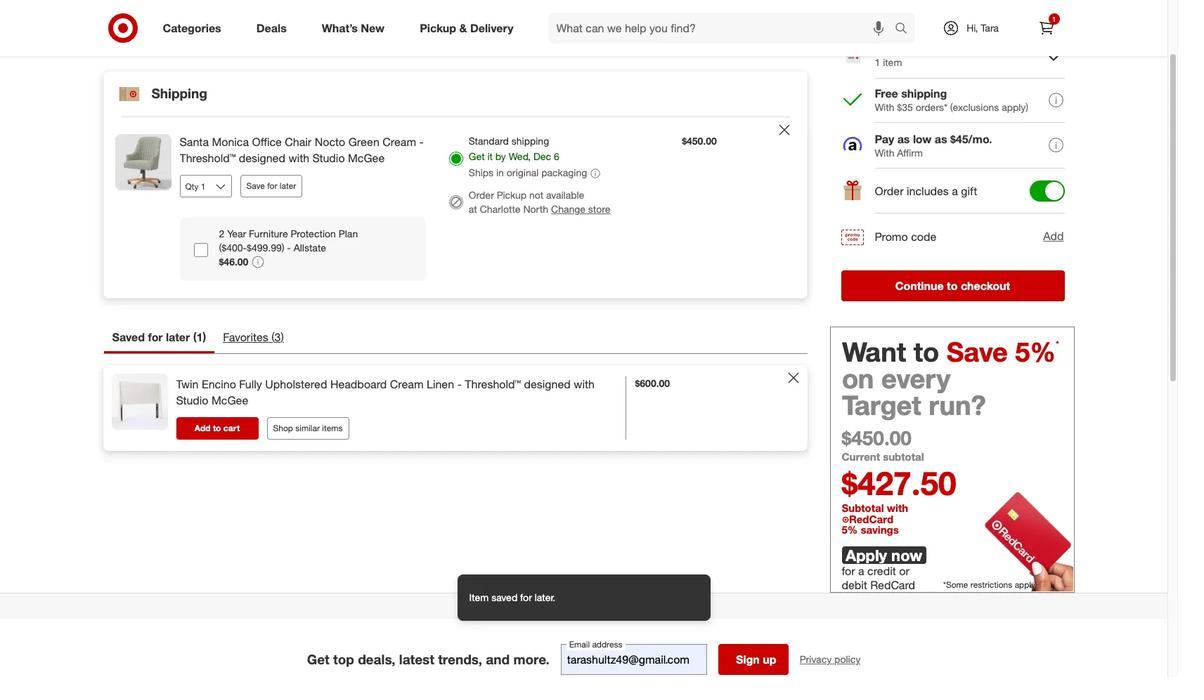 Task type: vqa. For each thing, say whether or not it's contained in the screenshot.
Verified
no



Task type: describe. For each thing, give the bounding box(es) containing it.
shipping for standard
[[512, 135, 549, 147]]

free shipping with $35 orders* (exclusions apply)
[[875, 86, 1029, 113]]

with for santa monica office chair nocto green cream - threshold™ designed with studio mcgee
[[289, 151, 309, 165]]

includes
[[907, 184, 949, 198]]

What can we help you find? suggestions appear below search field
[[548, 13, 898, 44]]

not
[[529, 189, 544, 201]]

twin encino fully upholstered headboard cream linen - threshold&#8482; designed with studio mcgee image
[[111, 374, 168, 430]]

order inside order pickup not available at charlotte north change store
[[469, 189, 494, 201]]

more.
[[514, 652, 550, 668]]

$499.99)
[[247, 242, 284, 254]]

target inside on every target run?
[[842, 389, 921, 422]]

0 horizontal spatial get
[[307, 652, 330, 668]]

$35
[[897, 101, 913, 113]]

safely
[[496, 601, 522, 613]]

mcgee for upholstered
[[212, 393, 248, 408]]

want to save 5% *
[[842, 336, 1059, 368]]

available
[[546, 189, 584, 201]]

debit
[[842, 579, 867, 593]]

cart item ready to fulfill group
[[104, 118, 807, 298]]

cream inside twin encino fully upholstered headboard cream linen - threshold™ designed with studio mcgee
[[390, 377, 424, 391]]

privacy policy link
[[800, 653, 861, 667]]

gift
[[961, 184, 977, 198]]

saved for later ( 1 )
[[112, 330, 206, 345]]

$45/mo.
[[950, 132, 992, 146]]

1 ) from the left
[[203, 330, 206, 345]]

shop for shop similar items
[[273, 423, 293, 433]]

change store button
[[551, 202, 611, 217]]

at inside order pickup not available at charlotte north change store
[[469, 203, 477, 215]]

cart
[[111, 1, 154, 27]]

cream inside santa monica office chair nocto green cream - threshold™ designed with studio mcgee
[[383, 135, 416, 149]]

top
[[333, 652, 354, 668]]

with for twin encino fully upholstered headboard cream linen - threshold™ designed with studio mcgee
[[574, 377, 595, 391]]

$46.00
[[219, 256, 248, 268]]

every
[[881, 363, 950, 395]]

to for continue
[[947, 279, 958, 293]]

with inside free shipping with $35 orders* (exclusions apply)
[[875, 101, 895, 113]]

saved
[[112, 330, 145, 345]]

get top deals, latest trends, and more.
[[307, 652, 550, 668]]

0 vertical spatial 5%
[[1015, 336, 1056, 368]]

items
[[322, 423, 343, 433]]

green
[[348, 135, 380, 149]]

*some restrictions apply.
[[943, 580, 1037, 591]]

standard
[[469, 135, 509, 147]]

latest
[[399, 652, 434, 668]]

continue
[[895, 279, 944, 293]]

redcard inside apply now for a credit or debit redcard
[[871, 579, 915, 593]]

continue to checkout button
[[841, 270, 1065, 301]]

santa monica office chair nocto green cream - threshold™ designed with studio mcgee
[[180, 135, 424, 165]]

$450.00 for $450.00 current subtotal $427.50
[[842, 426, 912, 450]]

designed for twin encino fully upholstered headboard cream linen - threshold™ designed with studio mcgee
[[524, 377, 571, 391]]

$600.00
[[635, 377, 670, 389]]

- for linen
[[457, 377, 462, 391]]

low
[[913, 132, 932, 146]]

restrictions
[[971, 580, 1013, 591]]

($400-
[[219, 242, 247, 254]]

pay
[[875, 132, 894, 146]]

pickup & delivery
[[420, 21, 514, 35]]

run?
[[928, 389, 986, 422]]

original
[[507, 167, 539, 179]]

none radio inside cart item ready to fulfill 'group'
[[449, 152, 463, 166]]

north
[[523, 203, 548, 215]]

upholstered
[[265, 377, 327, 391]]

$450.00 current subtotal $427.50
[[842, 426, 957, 503]]

subtotal
[[842, 502, 884, 515]]

store
[[588, 203, 611, 215]]

1 vertical spatial save
[[946, 336, 1008, 368]]

studio for fully
[[176, 393, 208, 408]]

1 vertical spatial at
[[524, 601, 533, 613]]

subtotal inside $450.00 current subtotal $427.50
[[883, 450, 924, 464]]

1 for 1 item
[[875, 56, 880, 68]]

credit
[[868, 565, 896, 579]]

code
[[911, 230, 937, 244]]

or
[[899, 565, 910, 579]]

sign up
[[736, 653, 777, 667]]

add for add
[[1043, 229, 1064, 243]]

shipping for free
[[901, 86, 947, 100]]

for right saved
[[148, 330, 163, 345]]

ships in original packaging
[[469, 167, 590, 179]]

savings
[[861, 524, 899, 537]]

pickup inside order pickup not available at charlotte north change store
[[497, 189, 527, 201]]

on every target run?
[[842, 363, 986, 422]]

later for saved for later ( 1 )
[[166, 330, 190, 345]]

promo code
[[875, 230, 937, 244]]

apply
[[846, 546, 887, 565]]

$427.50
[[842, 464, 957, 503]]

standard shipping get it by wed, dec 6
[[469, 135, 559, 163]]

deals,
[[358, 652, 395, 668]]

with inside pay as low as $45/mo. with affirm
[[875, 147, 895, 159]]

new
[[361, 21, 385, 35]]

allstate
[[294, 242, 326, 254]]

3
[[275, 330, 281, 345]]

for inside button
[[267, 181, 277, 191]]

1 item button
[[841, 33, 1065, 78]]

continue to checkout
[[895, 279, 1010, 293]]

add to cart button
[[176, 417, 258, 440]]

apply now for a credit or debit redcard
[[842, 546, 922, 593]]

furniture
[[249, 228, 288, 240]]

mcgee for chair
[[348, 151, 385, 165]]

shop similar items button
[[267, 417, 349, 440]]

1 vertical spatial target
[[535, 601, 562, 613]]

(exclusions
[[950, 101, 999, 113]]

1 ( from the left
[[193, 330, 196, 345]]

twin encino fully upholstered headboard cream linen - threshold™ designed with studio mcgee
[[176, 377, 595, 408]]

chair
[[285, 135, 312, 149]]

shop for shop safely at target
[[470, 601, 493, 613]]

hi,
[[967, 22, 978, 34]]

order includes a gift
[[875, 184, 977, 198]]

$450.00 for $450.00
[[682, 135, 717, 147]]

order pickup not available at charlotte north change store
[[469, 189, 611, 215]]

twin encino fully upholstered headboard cream linen - threshold™ designed with studio mcgee list item
[[103, 365, 807, 451]]

saved
[[492, 592, 518, 604]]

$450.00 for $450.00 subtotal
[[111, 34, 159, 50]]

and
[[486, 652, 510, 668]]

pickup inside pickup & delivery link
[[420, 21, 456, 35]]

5% savings
[[842, 524, 899, 537]]

plan
[[339, 228, 358, 240]]

not available radio
[[449, 195, 463, 209]]

year
[[227, 228, 246, 240]]

2 ( from the left
[[271, 330, 275, 345]]



Task type: locate. For each thing, give the bounding box(es) containing it.
to for want
[[913, 336, 939, 368]]

1 horizontal spatial as
[[935, 132, 947, 146]]

- for $499.99)
[[287, 242, 291, 254]]

studio down nocto
[[313, 151, 345, 165]]

1 horizontal spatial -
[[419, 135, 424, 149]]

later for save for later
[[280, 181, 296, 191]]

apply)
[[1002, 101, 1029, 113]]

santa monica office chair nocto green cream - threshold™ designed with studio mcgee link
[[180, 135, 427, 167]]

0 vertical spatial designed
[[239, 151, 285, 165]]

get
[[469, 151, 485, 163], [307, 652, 330, 668]]

1 horizontal spatial shipping
[[901, 86, 947, 100]]

0 horizontal spatial -
[[287, 242, 291, 254]]

1 vertical spatial 5%
[[842, 524, 858, 537]]

cream
[[383, 135, 416, 149], [390, 377, 424, 391]]

subtotal up shipping
[[163, 34, 215, 50]]

0 horizontal spatial )
[[203, 330, 206, 345]]

- right linen
[[457, 377, 462, 391]]

- inside twin encino fully upholstered headboard cream linen - threshold™ designed with studio mcgee
[[457, 377, 462, 391]]

mcgee inside twin encino fully upholstered headboard cream linen - threshold™ designed with studio mcgee
[[212, 393, 248, 408]]

as up affirm
[[898, 132, 910, 146]]

order for order summary
[[841, 7, 885, 27]]

order for order includes a gift
[[875, 184, 904, 198]]

get inside standard shipping get it by wed, dec 6
[[469, 151, 485, 163]]

0 vertical spatial studio
[[313, 151, 345, 165]]

0 vertical spatial mcgee
[[348, 151, 385, 165]]

) right favorites
[[281, 330, 284, 345]]

0 vertical spatial pickup
[[420, 21, 456, 35]]

affirm image
[[841, 135, 864, 157]]

redcard down apply now button
[[871, 579, 915, 593]]

privacy
[[800, 654, 832, 666]]

pay as low as $45/mo. with affirm
[[875, 132, 992, 159]]

1 horizontal spatial get
[[469, 151, 485, 163]]

$450.00 inside cart item ready to fulfill 'group'
[[682, 135, 717, 147]]

1 horizontal spatial at
[[524, 601, 533, 613]]

later up twin at left bottom
[[166, 330, 190, 345]]

0 horizontal spatial add
[[195, 423, 211, 434]]

0 horizontal spatial mcgee
[[212, 393, 248, 408]]

- right green
[[419, 135, 424, 149]]

1 vertical spatial redcard
[[871, 579, 915, 593]]

shipping inside standard shipping get it by wed, dec 6
[[512, 135, 549, 147]]

2 horizontal spatial $450.00
[[842, 426, 912, 450]]

santa monica office chair nocto green cream - threshold&#8482; designed with studio mcgee image
[[115, 135, 171, 191]]

at left the later.
[[524, 601, 533, 613]]

1 left favorites
[[196, 330, 203, 345]]

0 vertical spatial with
[[289, 151, 309, 165]]

0 horizontal spatial threshold™
[[180, 151, 236, 165]]

save inside button
[[246, 181, 265, 191]]

subtotal right current
[[883, 450, 924, 464]]

1 inside 1 link
[[1052, 15, 1056, 23]]

0 horizontal spatial target
[[535, 601, 562, 613]]

0 vertical spatial -
[[419, 135, 424, 149]]

0 vertical spatial later
[[280, 181, 296, 191]]

with down the free
[[875, 101, 895, 113]]

shipping inside free shipping with $35 orders* (exclusions apply)
[[901, 86, 947, 100]]

1 vertical spatial a
[[858, 565, 864, 579]]

for inside apply now for a credit or debit redcard
[[842, 565, 855, 579]]

1 horizontal spatial mcgee
[[348, 151, 385, 165]]

headboard
[[330, 377, 387, 391]]

0 vertical spatial subtotal
[[163, 34, 215, 50]]

to
[[947, 279, 958, 293], [913, 336, 939, 368], [213, 423, 221, 434]]

shipping up orders*
[[901, 86, 947, 100]]

1 horizontal spatial a
[[952, 184, 958, 198]]

1 vertical spatial subtotal
[[883, 450, 924, 464]]

by
[[496, 151, 506, 163]]

threshold™ for twin encino fully upholstered headboard cream linen - threshold™ designed with studio mcgee
[[465, 377, 521, 391]]

1 horizontal spatial save
[[946, 336, 1008, 368]]

as right low
[[935, 132, 947, 146]]

2
[[219, 228, 224, 240]]

shipping
[[152, 85, 207, 101]]

item saved for later.
[[469, 592, 556, 604]]

with inside santa monica office chair nocto green cream - threshold™ designed with studio mcgee
[[289, 151, 309, 165]]

santa
[[180, 135, 209, 149]]

later down santa monica office chair nocto green cream - threshold™ designed with studio mcgee at the top left of page
[[280, 181, 296, 191]]

0 vertical spatial save
[[246, 181, 265, 191]]

0 horizontal spatial a
[[858, 565, 864, 579]]

0 horizontal spatial save
[[246, 181, 265, 191]]

with left $600.00
[[574, 377, 595, 391]]

designed inside twin encino fully upholstered headboard cream linen - threshold™ designed with studio mcgee
[[524, 377, 571, 391]]

with
[[875, 101, 895, 113], [875, 147, 895, 159]]

2 with from the top
[[875, 147, 895, 159]]

later.
[[535, 592, 556, 604]]

search button
[[888, 13, 922, 46]]

threshold™ right linen
[[465, 377, 521, 391]]

pickup & delivery link
[[408, 13, 531, 44]]

1 right tara
[[1052, 15, 1056, 23]]

search
[[888, 22, 922, 36]]

shop left similar
[[273, 423, 293, 433]]

want
[[842, 336, 906, 368]]

0 horizontal spatial later
[[166, 330, 190, 345]]

get left it
[[469, 151, 485, 163]]

what's new link
[[310, 13, 402, 44]]

$450.00 inside $450.00 current subtotal $427.50
[[842, 426, 912, 450]]

shipping up wed,
[[512, 135, 549, 147]]

later
[[280, 181, 296, 191], [166, 330, 190, 345]]

1 vertical spatial cream
[[390, 377, 424, 391]]

privacy policy
[[800, 654, 861, 666]]

order down ships
[[469, 189, 494, 201]]

0 horizontal spatial with
[[289, 151, 309, 165]]

designed inside santa monica office chair nocto green cream - threshold™ designed with studio mcgee
[[239, 151, 285, 165]]

subtotal with
[[842, 502, 911, 515]]

1 horizontal spatial shop
[[470, 601, 493, 613]]

what's
[[322, 21, 358, 35]]

0 vertical spatial $450.00
[[111, 34, 159, 50]]

2 vertical spatial with
[[887, 502, 908, 515]]

free
[[875, 86, 898, 100]]

cream left linen
[[390, 377, 424, 391]]

orders*
[[916, 101, 948, 113]]

up
[[763, 653, 777, 667]]

2 horizontal spatial to
[[947, 279, 958, 293]]

for down 'office'
[[267, 181, 277, 191]]

save for later
[[246, 181, 296, 191]]

pickup up charlotte
[[497, 189, 527, 201]]

later inside button
[[280, 181, 296, 191]]

1 vertical spatial shipping
[[512, 135, 549, 147]]

2 ) from the left
[[281, 330, 284, 345]]

0 horizontal spatial 5%
[[842, 524, 858, 537]]

change
[[551, 203, 586, 215]]

1 inside 1 item dropdown button
[[875, 56, 880, 68]]

- inside 2 year furniture protection plan ($400-$499.99) - allstate
[[287, 242, 291, 254]]

studio inside santa monica office chair nocto green cream - threshold™ designed with studio mcgee
[[313, 151, 345, 165]]

2 vertical spatial 1
[[196, 330, 203, 345]]

similar
[[295, 423, 320, 433]]

on
[[842, 363, 874, 395]]

threshold™ inside twin encino fully upholstered headboard cream linen - threshold™ designed with studio mcgee
[[465, 377, 521, 391]]

0 vertical spatial shop
[[273, 423, 293, 433]]

1 horizontal spatial 5%
[[1015, 336, 1056, 368]]

mcgee down encino
[[212, 393, 248, 408]]

1 vertical spatial designed
[[524, 377, 571, 391]]

1 vertical spatial later
[[166, 330, 190, 345]]

1 vertical spatial get
[[307, 652, 330, 668]]

studio down twin at left bottom
[[176, 393, 208, 408]]

office
[[252, 135, 282, 149]]

threshold™ down the santa
[[180, 151, 236, 165]]

delivery
[[470, 21, 514, 35]]

None radio
[[449, 152, 463, 166]]

at right the "not available" radio
[[469, 203, 477, 215]]

deals link
[[244, 13, 304, 44]]

shop
[[273, 423, 293, 433], [470, 601, 493, 613]]

0 horizontal spatial subtotal
[[163, 34, 215, 50]]

0 horizontal spatial shop
[[273, 423, 293, 433]]

1 horizontal spatial pickup
[[497, 189, 527, 201]]

shop similar items
[[273, 423, 343, 433]]

1 vertical spatial $450.00
[[682, 135, 717, 147]]

0 vertical spatial at
[[469, 203, 477, 215]]

-
[[419, 135, 424, 149], [287, 242, 291, 254], [457, 377, 462, 391]]

affirm
[[897, 147, 923, 159]]

0 horizontal spatial designed
[[239, 151, 285, 165]]

designed for santa monica office chair nocto green cream - threshold™ designed with studio mcgee
[[239, 151, 285, 165]]

- for cream
[[419, 135, 424, 149]]

0 vertical spatial to
[[947, 279, 958, 293]]

0 vertical spatial target
[[842, 389, 921, 422]]

order left search
[[841, 7, 885, 27]]

1 with from the top
[[875, 101, 895, 113]]

1 left item on the right
[[875, 56, 880, 68]]

target down want
[[842, 389, 921, 422]]

*
[[1056, 339, 1059, 349]]

2 vertical spatial to
[[213, 423, 221, 434]]

apply now button
[[842, 546, 926, 565]]

subtotal
[[163, 34, 215, 50], [883, 450, 924, 464]]

add inside "twin encino fully upholstered headboard cream linen - threshold™ designed with studio mcgee" list item
[[195, 423, 211, 434]]

2 vertical spatial -
[[457, 377, 462, 391]]

linen
[[427, 377, 454, 391]]

with inside twin encino fully upholstered headboard cream linen - threshold™ designed with studio mcgee
[[574, 377, 595, 391]]

0 horizontal spatial shipping
[[512, 135, 549, 147]]

0 vertical spatial with
[[875, 101, 895, 113]]

ships
[[469, 167, 494, 179]]

mcgee down green
[[348, 151, 385, 165]]

order left includes
[[875, 184, 904, 198]]

1 vertical spatial mcgee
[[212, 393, 248, 408]]

categories
[[163, 21, 221, 35]]

save down 'office'
[[246, 181, 265, 191]]

0 vertical spatial a
[[952, 184, 958, 198]]

$450.00
[[111, 34, 159, 50], [682, 135, 717, 147], [842, 426, 912, 450]]

in
[[496, 167, 504, 179]]

to for add
[[213, 423, 221, 434]]

1 for 1
[[1052, 15, 1056, 23]]

to inside "twin encino fully upholstered headboard cream linen - threshold™ designed with studio mcgee" list item
[[213, 423, 221, 434]]

to right continue
[[947, 279, 958, 293]]

1 horizontal spatial later
[[280, 181, 296, 191]]

1 vertical spatial with
[[574, 377, 595, 391]]

1
[[1052, 15, 1056, 23], [875, 56, 880, 68], [196, 330, 203, 345]]

1 horizontal spatial )
[[281, 330, 284, 345]]

0 vertical spatial get
[[469, 151, 485, 163]]

nocto
[[315, 135, 345, 149]]

2 vertical spatial $450.00
[[842, 426, 912, 450]]

packaging
[[541, 167, 587, 179]]

hi, tara
[[967, 22, 999, 34]]

0 horizontal spatial 1
[[196, 330, 203, 345]]

a
[[952, 184, 958, 198], [858, 565, 864, 579]]

( up twin at left bottom
[[193, 330, 196, 345]]

2 horizontal spatial -
[[457, 377, 462, 391]]

0 vertical spatial add
[[1043, 229, 1064, 243]]

deals
[[256, 21, 287, 35]]

0 horizontal spatial $450.00
[[111, 34, 159, 50]]

fully
[[239, 377, 262, 391]]

*some
[[943, 580, 968, 591]]

trends,
[[438, 652, 482, 668]]

0 horizontal spatial studio
[[176, 393, 208, 408]]

1 vertical spatial add
[[195, 423, 211, 434]]

1 horizontal spatial subtotal
[[883, 450, 924, 464]]

0 horizontal spatial (
[[193, 330, 196, 345]]

1 horizontal spatial $450.00
[[682, 135, 717, 147]]

cart
[[223, 423, 240, 434]]

pickup left &
[[420, 21, 456, 35]]

1 horizontal spatial designed
[[524, 377, 571, 391]]

1 as from the left
[[898, 132, 910, 146]]

1 horizontal spatial 1
[[875, 56, 880, 68]]

designed
[[239, 151, 285, 165], [524, 377, 571, 391]]

target right safely at the left bottom of page
[[535, 601, 562, 613]]

charlotte
[[480, 203, 521, 215]]

1 horizontal spatial add
[[1043, 229, 1064, 243]]

to right want
[[913, 336, 939, 368]]

1 horizontal spatial with
[[574, 377, 595, 391]]

with up savings
[[887, 502, 908, 515]]

( right favorites
[[271, 330, 275, 345]]

cream right green
[[383, 135, 416, 149]]

monica
[[212, 135, 249, 149]]

Service plan checkbox
[[194, 243, 208, 257]]

a inside apply now for a credit or debit redcard
[[858, 565, 864, 579]]

1 horizontal spatial to
[[913, 336, 939, 368]]

2 horizontal spatial 1
[[1052, 15, 1056, 23]]

with down chair
[[289, 151, 309, 165]]

0 vertical spatial shipping
[[901, 86, 947, 100]]

studio inside twin encino fully upholstered headboard cream linen - threshold™ designed with studio mcgee
[[176, 393, 208, 408]]

to left cart
[[213, 423, 221, 434]]

- left allstate
[[287, 242, 291, 254]]

threshold™ for santa monica office chair nocto green cream - threshold™ designed with studio mcgee
[[180, 151, 236, 165]]

1 vertical spatial shop
[[470, 601, 493, 613]]

0 vertical spatial threshold™
[[180, 151, 236, 165]]

1 vertical spatial to
[[913, 336, 939, 368]]

$450.00 subtotal
[[111, 34, 215, 50]]

shop inside button
[[273, 423, 293, 433]]

at
[[469, 203, 477, 215], [524, 601, 533, 613]]

checkout
[[961, 279, 1010, 293]]

redcard up apply in the bottom right of the page
[[849, 513, 893, 527]]

get left "top"
[[307, 652, 330, 668]]

2 as from the left
[[935, 132, 947, 146]]

None text field
[[561, 645, 707, 676]]

save up run?
[[946, 336, 1008, 368]]

shop left safely at the left bottom of page
[[470, 601, 493, 613]]

a left gift
[[952, 184, 958, 198]]

0 horizontal spatial to
[[213, 423, 221, 434]]

twin encino fully upholstered headboard cream linen - threshold™ designed with studio mcgee link
[[176, 377, 618, 409]]

current
[[842, 450, 880, 464]]

with down pay
[[875, 147, 895, 159]]

1 vertical spatial threshold™
[[465, 377, 521, 391]]

1 vertical spatial studio
[[176, 393, 208, 408]]

1 vertical spatial pickup
[[497, 189, 527, 201]]

mcgee inside santa monica office chair nocto green cream - threshold™ designed with studio mcgee
[[348, 151, 385, 165]]

0 horizontal spatial pickup
[[420, 21, 456, 35]]

- inside santa monica office chair nocto green cream - threshold™ designed with studio mcgee
[[419, 135, 424, 149]]

for left the later.
[[520, 592, 532, 604]]

policy
[[835, 654, 861, 666]]

1 horizontal spatial (
[[271, 330, 275, 345]]

) left favorites
[[203, 330, 206, 345]]

0 horizontal spatial at
[[469, 203, 477, 215]]

1 item
[[875, 56, 902, 68]]

for left credit
[[842, 565, 855, 579]]

affirm image
[[843, 137, 862, 151]]

1 vertical spatial 1
[[875, 56, 880, 68]]

studio for office
[[313, 151, 345, 165]]

1 vertical spatial with
[[875, 147, 895, 159]]

threshold™ inside santa monica office chair nocto green cream - threshold™ designed with studio mcgee
[[180, 151, 236, 165]]

mcgee
[[348, 151, 385, 165], [212, 393, 248, 408]]

1 horizontal spatial target
[[842, 389, 921, 422]]

add for add to cart
[[195, 423, 211, 434]]

a left credit
[[858, 565, 864, 579]]

0 vertical spatial redcard
[[849, 513, 893, 527]]

1 horizontal spatial threshold™
[[465, 377, 521, 391]]



